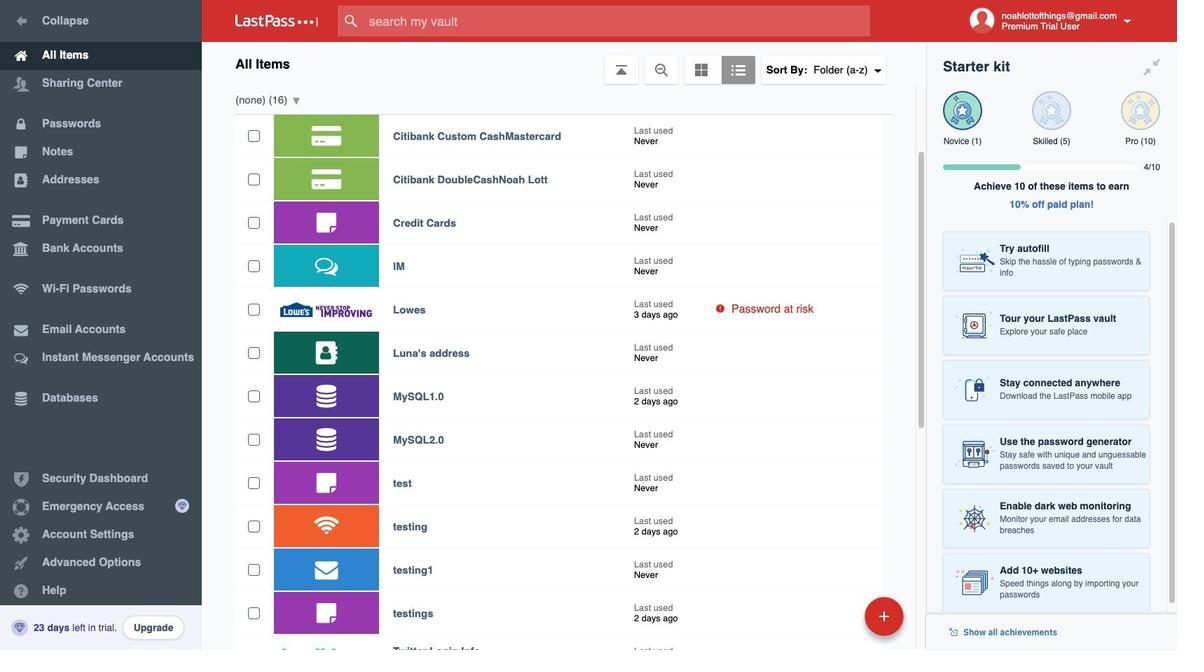 Task type: locate. For each thing, give the bounding box(es) containing it.
Search search field
[[338, 6, 898, 36]]



Task type: vqa. For each thing, say whether or not it's contained in the screenshot.
MAIN CONTENT main content
no



Task type: describe. For each thing, give the bounding box(es) containing it.
lastpass image
[[235, 15, 318, 27]]

vault options navigation
[[202, 42, 926, 84]]

new item element
[[768, 597, 909, 637]]

new item navigation
[[768, 593, 912, 651]]

search my vault text field
[[338, 6, 898, 36]]

main navigation navigation
[[0, 0, 202, 651]]



